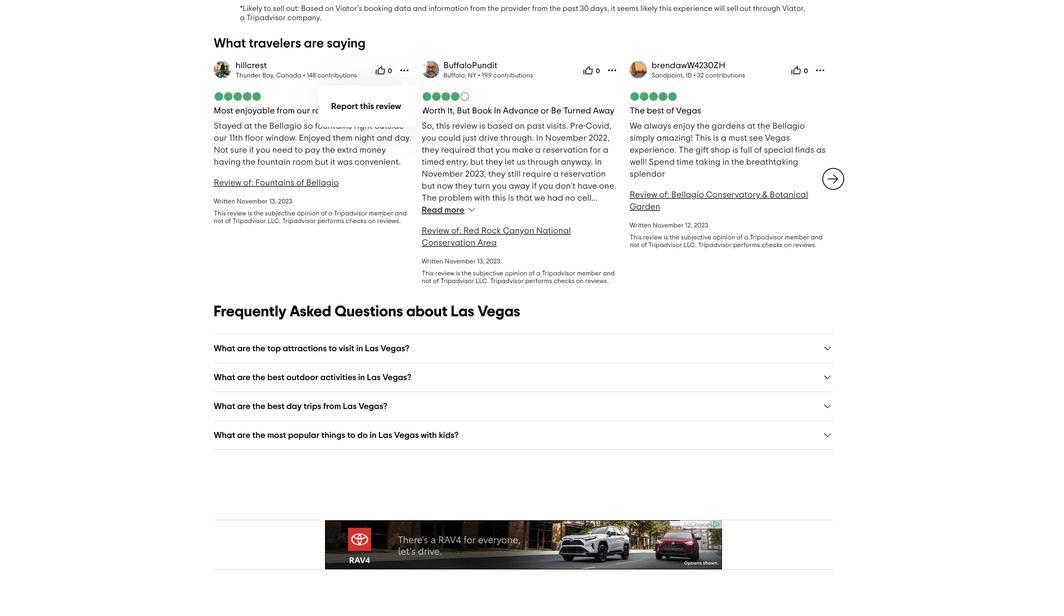 Task type: locate. For each thing, give the bounding box(es) containing it.
2 vertical spatial vegas?
[[359, 402, 388, 411]]

tripadvisor down the &
[[750, 234, 784, 241]]

0 horizontal spatial 0
[[388, 68, 392, 74]]

0 vertical spatial past
[[563, 5, 579, 12]]

vegas? for what are the best outdoor activities in las vegas?
[[383, 373, 412, 382]]

you up let
[[496, 146, 510, 154]]

written november 13, 2023 this review is the subjective opinion of a tripadvisor member and not of tripadvisor llc. tripadvisor performs checks on reviews. down review of: fountains of bellagio
[[214, 198, 407, 224]]

this inside written november 12, 2023 this review is the subjective opinion of a tripadvisor member and not of tripadvisor llc. tripadvisor performs checks on reviews.
[[630, 234, 642, 241]]

review down having
[[214, 178, 242, 187]]

this
[[660, 5, 672, 12], [360, 102, 374, 111], [436, 122, 450, 130], [492, 194, 506, 202]]

vegas inside we always enjoy the gardens at the bellagio simply amazing!  this is a must see vegas experience. the gift shop is full of special finds as well!  spend time taking in the breathtaking splendor
[[765, 134, 791, 142]]

1 service from the top
[[422, 206, 451, 214]]

if inside stayed at the bellagio so fountains right outside our 11th floor window.  enjoyed them night and day. not sure if you need to pay the extra money having the fountain room but it was convenient.
[[249, 146, 254, 154]]

1 5.0 of 5 bubbles image from the left
[[214, 92, 262, 101]]

about
[[407, 304, 448, 319]]

fountain
[[258, 158, 291, 166]]

0 vertical spatial with
[[474, 194, 490, 202]]

0 button for stayed at the bellagio so fountains right outside our 11th floor window.  enjoyed them night and day. not sure if you need to pay the extra money having the fountain room but it was convenient.
[[372, 62, 396, 79]]

2 horizontal spatial subjective
[[681, 234, 712, 241]]

1 horizontal spatial do
[[554, 218, 564, 226]]

open options menu image for worth it, but book in advance or be turned away
[[607, 65, 618, 76]]

0 horizontal spatial member
[[369, 210, 394, 217]]

in inside dropdown button
[[370, 431, 377, 440]]

checks for review of: bellagio conservatory & botanical garden
[[762, 242, 783, 248]]

worth
[[422, 106, 446, 115]]

0 button for we always enjoy the gardens at the bellagio simply amazing!  this is a must see vegas experience. the gift shop is full of special finds as well!  spend time taking in the breathtaking splendor
[[788, 62, 812, 79]]

but up 2023,
[[470, 158, 484, 166]]

they up the timed
[[422, 146, 439, 154]]

review inside review of: bellagio conservatory & botanical garden
[[630, 190, 658, 199]]

2 horizontal spatial opinion
[[713, 234, 736, 241]]

written down garden in the top right of the page
[[630, 222, 652, 229]]

this down different
[[422, 270, 434, 277]]

2 0 from the left
[[596, 68, 600, 74]]

2 vertical spatial the
[[422, 194, 437, 202]]

best for what are the best outdoor activities in las vegas?
[[267, 373, 285, 382]]

written november 13, 2023 this review is the subjective opinion of a tripadvisor member and not of tripadvisor llc. tripadvisor performs checks on reviews. for bellagio
[[214, 198, 407, 224]]

review
[[376, 102, 401, 111], [452, 122, 478, 130], [227, 210, 246, 217], [644, 234, 663, 241], [436, 270, 455, 277]]

asked
[[290, 304, 332, 319]]

hillcrest image
[[214, 61, 231, 78]]

for
[[590, 146, 601, 154]]

1 open options menu image from the left
[[607, 65, 618, 76]]

of: for fountains
[[243, 178, 254, 187]]

1 horizontal spatial if
[[532, 182, 537, 190]]

with inside dropdown button
[[421, 431, 437, 440]]

november down fountains
[[237, 198, 268, 205]]

are inside dropdown button
[[237, 431, 251, 440]]

what inside dropdown button
[[214, 431, 235, 440]]

1 horizontal spatial past
[[563, 5, 579, 12]]

most enjoyable from our room
[[214, 106, 333, 115]]

require
[[523, 170, 552, 178]]

the up read
[[422, 194, 437, 202]]

what
[[214, 37, 246, 50], [214, 344, 235, 353], [214, 373, 235, 382], [214, 402, 235, 411], [214, 431, 235, 440]]

fountains
[[256, 178, 294, 187]]

1 vertical spatial vegas?
[[383, 373, 412, 382]]

november up the now
[[422, 170, 463, 178]]

1 vertical spatial that
[[516, 194, 533, 202]]

in down different
[[422, 266, 429, 274]]

just right see,
[[585, 254, 599, 262]]

not for review of: red rock canyon national conservation area
[[422, 278, 432, 284]]

buffalopundit image
[[422, 61, 439, 78]]

2 vertical spatial that
[[462, 230, 478, 238]]

could
[[438, 134, 461, 142]]

0
[[388, 68, 392, 74], [596, 68, 600, 74], [804, 68, 808, 74]]

time left taking
[[677, 158, 694, 166]]

sell right 'will'
[[727, 5, 739, 12]]

a inside we always enjoy the gardens at the bellagio simply amazing!  this is a must see vegas experience. the gift shop is full of special finds as well!  spend time taking in the breathtaking splendor
[[721, 134, 727, 142]]

reviews. for review of: bellagio conservatory & botanical garden
[[794, 242, 817, 248]]

1 contributions from the left
[[318, 72, 357, 79]]

0 vertical spatial room
[[312, 106, 333, 115]]

llc. inside written november 12, 2023 this review is the subjective opinion of a tripadvisor member and not of tripadvisor llc. tripadvisor performs checks on reviews.
[[684, 242, 697, 248]]

1 horizontal spatial in
[[536, 134, 544, 142]]

13, for fountains
[[269, 198, 277, 205]]

don't
[[555, 182, 576, 190]]

2 horizontal spatial of:
[[660, 190, 670, 199]]

2 vertical spatial subjective
[[473, 270, 504, 277]]

llc. down 12,
[[684, 242, 697, 248]]

it inside stayed at the bellagio so fountains right outside our 11th floor window.  enjoyed them night and day. not sure if you need to pay the extra money having the fountain room but it was convenient.
[[330, 158, 336, 166]]

in
[[494, 106, 501, 115], [536, 134, 544, 142], [595, 158, 602, 166]]

you
[[422, 134, 437, 142], [256, 146, 271, 154], [496, 146, 510, 154], [492, 182, 507, 190], [539, 182, 554, 190]]

review inside written november 12, 2023 this review is the subjective opinion of a tripadvisor member and not of tripadvisor llc. tripadvisor performs checks on reviews.
[[644, 234, 663, 241]]

at inside so, this review is based on past visits. pre-covid, you could just drive through. in november 2022, they required that you make a reservation for a timed entry, but they let us through anyway. in november 2023, they still require a reservation but now they turn you away if you don't have one. the problem with this is that we had no cell service at the entrance, and by the time we got service back, we had decided to do something else. with that said, the loop is absolutely gorgeous with stunning views from several different locations. definitely a must-see, just book in advance.
[[452, 206, 461, 214]]

checks for review of: fountains of bellagio
[[346, 218, 367, 224]]

required
[[441, 146, 476, 154]]

member down botanical
[[785, 234, 810, 241]]

to left pay
[[295, 146, 303, 154]]

contributions for worth
[[494, 72, 533, 79]]

room down pay
[[293, 158, 313, 166]]

day.
[[395, 134, 412, 142]]

0 horizontal spatial if
[[249, 146, 254, 154]]

tripadvisor down *likely
[[247, 14, 286, 22]]

in right book
[[494, 106, 501, 115]]

are for attractions
[[237, 344, 251, 353]]

in right through. at the top of page
[[536, 134, 544, 142]]

convenient.
[[355, 158, 401, 166]]

from up window.
[[277, 106, 295, 115]]

is inside written november 12, 2023 this review is the subjective opinion of a tripadvisor member and not of tripadvisor llc. tripadvisor performs checks on reviews.
[[664, 234, 669, 241]]

information
[[429, 5, 469, 12]]

review inside review of: red rock canyon national conservation area
[[422, 226, 450, 235]]

1 horizontal spatial written november 13, 2023 this review is the subjective opinion of a tripadvisor member and not of tripadvisor llc. tripadvisor performs checks on reviews.
[[422, 258, 615, 284]]

reviews. for review of: fountains of bellagio
[[377, 218, 401, 224]]

3 0 from the left
[[804, 68, 808, 74]]

at
[[244, 122, 253, 130], [747, 122, 756, 130], [452, 206, 461, 214]]

written inside written november 12, 2023 this review is the subjective opinion of a tripadvisor member and not of tripadvisor llc. tripadvisor performs checks on reviews.
[[630, 222, 652, 229]]

previous image
[[207, 172, 220, 186]]

0 horizontal spatial sell
[[273, 5, 285, 12]]

1 vertical spatial it
[[330, 158, 336, 166]]

5.0 of 5 bubbles image for enjoyable
[[214, 92, 262, 101]]

0 horizontal spatial the
[[422, 194, 437, 202]]

0 vertical spatial performs
[[318, 218, 344, 224]]

1 horizontal spatial subjective
[[473, 270, 504, 277]]

not for review of: fountains of bellagio
[[214, 218, 224, 224]]

top
[[267, 344, 281, 353]]

subjective for bellagio
[[681, 234, 712, 241]]

this
[[695, 134, 712, 142], [214, 210, 226, 217], [630, 234, 642, 241], [422, 270, 434, 277]]

through
[[753, 5, 781, 12], [528, 158, 559, 166]]

loop
[[516, 230, 535, 238]]

if inside so, this review is based on past visits. pre-covid, you could just drive through. in november 2022, they required that you make a reservation for a timed entry, but they let us through anyway. in november 2023, they still require a reservation but now they turn you away if you don't have one. the problem with this is that we had no cell service at the entrance, and by the time we got service back, we had decided to do something else. with that said, the loop is absolutely gorgeous with stunning views from several different locations. definitely a must-see, just book in advance.
[[532, 182, 537, 190]]

0 horizontal spatial subjective
[[265, 210, 296, 217]]

taking
[[696, 158, 721, 166]]

0 vertical spatial written
[[214, 198, 235, 205]]

brendaww4230zh image
[[630, 61, 648, 78]]

november left 12,
[[653, 222, 684, 229]]

1 vertical spatial written
[[630, 222, 652, 229]]

floor
[[245, 134, 264, 142]]

reservation up have
[[561, 170, 606, 178]]

2 horizontal spatial but
[[470, 158, 484, 166]]

0 vertical spatial written november 13, 2023 this review is the subjective opinion of a tripadvisor member and not of tripadvisor llc. tripadvisor performs checks on reviews.
[[214, 198, 407, 224]]

views
[[516, 242, 537, 250]]

with
[[474, 194, 490, 202], [462, 242, 478, 250], [421, 431, 437, 440]]

are for popular
[[237, 431, 251, 440]]

visits.
[[547, 122, 568, 130]]

was
[[337, 158, 353, 166]]

contributions inside buffalopundit buffalo, ny 199 contributions
[[494, 72, 533, 79]]

2 vertical spatial not
[[422, 278, 432, 284]]

1 vertical spatial not
[[630, 242, 640, 248]]

0 vertical spatial of:
[[243, 178, 254, 187]]

reviews. inside written november 12, 2023 this review is the subjective opinion of a tripadvisor member and not of tripadvisor llc. tripadvisor performs checks on reviews.
[[794, 242, 817, 248]]

make
[[512, 146, 534, 154]]

you down floor
[[256, 146, 271, 154]]

we up the by
[[535, 194, 546, 202]]

1 horizontal spatial opinion
[[505, 270, 528, 277]]

0 vertical spatial best
[[647, 106, 665, 115]]

1 what from the top
[[214, 37, 246, 50]]

drive
[[479, 134, 499, 142]]

this up gift
[[695, 134, 712, 142]]

2 horizontal spatial reviews.
[[794, 242, 817, 248]]

4 what from the top
[[214, 402, 235, 411]]

this up entrance, at the left
[[492, 194, 506, 202]]

november inside written november 12, 2023 this review is the subjective opinion of a tripadvisor member and not of tripadvisor llc. tripadvisor performs checks on reviews.
[[653, 222, 684, 229]]

review down review of: fountains of bellagio
[[227, 210, 246, 217]]

1 horizontal spatial we
[[535, 194, 546, 202]]

1 vertical spatial best
[[267, 373, 285, 382]]

past inside so, this review is based on past visits. pre-covid, you could just drive through. in november 2022, they required that you make a reservation for a timed entry, but they let us through anyway. in november 2023, they still require a reservation but now they turn you away if you don't have one. the problem with this is that we had no cell service at the entrance, and by the time we got service back, we had decided to do something else. with that said, the loop is absolutely gorgeous with stunning views from several different locations. definitely a must-see, just book in advance.
[[527, 122, 545, 130]]

tripadvisor down fountains
[[233, 218, 266, 224]]

2023 down review of: fountains of bellagio link
[[278, 198, 292, 205]]

to inside *likely to sell out: based on viator's booking data and information from the provider from the past 30 days, it seems likely this experience will sell out through viator, a tripadvisor company.
[[264, 5, 271, 12]]

what for what travelers are saying
[[214, 37, 246, 50]]

most
[[214, 106, 233, 115]]

2 vertical spatial in
[[595, 158, 602, 166]]

what for what are the best day trips from las vegas?
[[214, 402, 235, 411]]

shop
[[711, 146, 731, 154]]

of: up garden in the top right of the page
[[660, 190, 670, 199]]

2 horizontal spatial at
[[747, 122, 756, 130]]

subjective inside written november 12, 2023 this review is the subjective opinion of a tripadvisor member and not of tripadvisor llc. tripadvisor performs checks on reviews.
[[681, 234, 712, 241]]

0 horizontal spatial written november 13, 2023 this review is the subjective opinion of a tripadvisor member and not of tripadvisor llc. tripadvisor performs checks on reviews.
[[214, 198, 407, 224]]

performs for canyon
[[526, 278, 552, 284]]

0 vertical spatial do
[[554, 218, 564, 226]]

through right out on the right top
[[753, 5, 781, 12]]

us
[[517, 158, 526, 166]]

brendaww4230zh
[[652, 61, 726, 70]]

had left no
[[548, 194, 564, 202]]

canada
[[276, 72, 302, 79]]

open options menu image for the best of vegas
[[815, 65, 826, 76]]

no
[[566, 194, 576, 202]]

of: inside review of: bellagio conservatory & botanical garden
[[660, 190, 670, 199]]

opinion for conservatory
[[713, 234, 736, 241]]

do up absolutely
[[554, 218, 564, 226]]

1 vertical spatial with
[[462, 242, 478, 250]]

review down different
[[436, 270, 455, 277]]

contributions right 32
[[706, 72, 746, 79]]

is
[[480, 122, 486, 130], [713, 134, 719, 142], [733, 146, 739, 154], [508, 194, 514, 202], [248, 210, 252, 217], [536, 230, 542, 238], [664, 234, 669, 241], [456, 270, 461, 277]]

will
[[715, 5, 725, 12]]

at inside stayed at the bellagio so fountains right outside our 11th floor window.  enjoyed them night and day. not sure if you need to pay the extra money having the fountain room but it was convenient.
[[244, 122, 253, 130]]

of: for bellagio
[[660, 190, 670, 199]]

review down garden in the top right of the page
[[644, 234, 663, 241]]

1 horizontal spatial reviews.
[[585, 278, 609, 284]]

1 horizontal spatial review
[[422, 226, 450, 235]]

1 vertical spatial subjective
[[681, 234, 712, 241]]

contributions inside hillcrest thunder bay, canada 148 contributions
[[318, 72, 357, 79]]

2023 inside written november 12, 2023 this review is the subjective opinion of a tripadvisor member and not of tripadvisor llc. tripadvisor performs checks on reviews.
[[694, 222, 709, 229]]

from inside so, this review is based on past visits. pre-covid, you could just drive through. in november 2022, they required that you make a reservation for a timed entry, but they let us through anyway. in november 2023, they still require a reservation but now they turn you away if you don't have one. the problem with this is that we had no cell service at the entrance, and by the time we got service back, we had decided to do something else. with that said, the loop is absolutely gorgeous with stunning views from several different locations. definitely a must-see, just book in advance.
[[539, 242, 557, 250]]

1 vertical spatial performs
[[734, 242, 761, 248]]

experience.
[[630, 146, 677, 154]]

review for review of: fountains of bellagio
[[214, 178, 242, 187]]

contributions right 199
[[494, 72, 533, 79]]

best up always
[[647, 106, 665, 115]]

2 horizontal spatial the
[[679, 146, 694, 154]]

2 5.0 of 5 bubbles image from the left
[[630, 92, 678, 101]]

tripadvisor down must-
[[542, 270, 576, 277]]

had down entrance, at the left
[[490, 218, 506, 226]]

tripadvisor inside *likely to sell out: based on viator's booking data and information from the provider from the past 30 days, it seems likely this experience will sell out through viator, a tripadvisor company.
[[247, 14, 286, 22]]

0 horizontal spatial written
[[214, 198, 235, 205]]

3 what from the top
[[214, 373, 235, 382]]

written down gorgeous
[[422, 258, 444, 265]]

1 vertical spatial just
[[585, 254, 599, 262]]

but left the now
[[422, 182, 435, 190]]

just
[[463, 134, 477, 142], [585, 254, 599, 262]]

1 horizontal spatial it
[[611, 5, 616, 12]]

30
[[580, 5, 589, 12]]

2 sell from the left
[[727, 5, 739, 12]]

of
[[667, 106, 675, 115], [754, 146, 763, 154], [296, 178, 304, 187], [321, 210, 327, 217], [225, 218, 231, 224], [737, 234, 743, 241], [641, 242, 647, 248], [529, 270, 535, 277], [433, 278, 439, 284]]

best
[[647, 106, 665, 115], [267, 373, 285, 382], [267, 402, 285, 411]]

2 vertical spatial with
[[421, 431, 437, 440]]

1 horizontal spatial checks
[[554, 278, 575, 284]]

service
[[422, 206, 451, 214], [422, 218, 451, 226]]

experience
[[674, 5, 713, 12]]

you inside stayed at the bellagio so fountains right outside our 11th floor window.  enjoyed them night and day. not sure if you need to pay the extra money having the fountain room but it was convenient.
[[256, 146, 271, 154]]

and inside so, this review is based on past visits. pre-covid, you could just drive through. in november 2022, they required that you make a reservation for a timed entry, but they let us through anyway. in november 2023, they still require a reservation but now they turn you away if you don't have one. the problem with this is that we had no cell service at the entrance, and by the time we got service back, we had decided to do something else. with that said, the loop is absolutely gorgeous with stunning views from several different locations. definitely a must-see, just book in advance.
[[518, 206, 534, 214]]

3 0 button from the left
[[788, 62, 812, 79]]

member down see,
[[577, 270, 602, 277]]

bellagio inside stayed at the bellagio so fountains right outside our 11th floor window.  enjoyed them night and day. not sure if you need to pay the extra money having the fountain room but it was convenient.
[[269, 122, 302, 130]]

2 horizontal spatial 0 button
[[788, 62, 812, 79]]

2 horizontal spatial 0
[[804, 68, 808, 74]]

1 vertical spatial had
[[490, 218, 506, 226]]

not for review of: bellagio conservatory & botanical garden
[[630, 242, 640, 248]]

to
[[264, 5, 271, 12], [295, 146, 303, 154], [543, 218, 552, 226], [329, 344, 337, 353], [347, 431, 356, 440]]

1 0 button from the left
[[372, 62, 396, 79]]

best left 'outdoor' on the bottom of the page
[[267, 373, 285, 382]]

contributions inside brendaww4230zh sandpoint, id 32 contributions
[[706, 72, 746, 79]]

subjective down review of: fountains of bellagio link
[[265, 210, 296, 217]]

1 horizontal spatial not
[[422, 278, 432, 284]]

0 vertical spatial service
[[422, 206, 451, 214]]

0 vertical spatial opinion
[[297, 210, 320, 217]]

member for review of: red rock canyon national conservation area
[[577, 270, 602, 277]]

review up gorgeous
[[422, 226, 450, 235]]

through inside *likely to sell out: based on viator's booking data and information from the provider from the past 30 days, it seems likely this experience will sell out through viator, a tripadvisor company.
[[753, 5, 781, 12]]

review for review of: bellagio conservatory & botanical garden
[[630, 190, 658, 199]]

opinion down definitely
[[505, 270, 528, 277]]

1 vertical spatial 2023
[[694, 222, 709, 229]]

2 vertical spatial review
[[422, 226, 450, 235]]

13, down fountains
[[269, 198, 277, 205]]

1 vertical spatial service
[[422, 218, 451, 226]]

november for review of: fountains of bellagio
[[237, 198, 268, 205]]

0 vertical spatial member
[[369, 210, 394, 217]]

time inside we always enjoy the gardens at the bellagio simply amazing!  this is a must see vegas experience. the gift shop is full of special finds as well!  spend time taking in the breathtaking splendor
[[677, 158, 694, 166]]

1 horizontal spatial llc.
[[476, 278, 489, 284]]

1 vertical spatial time
[[563, 206, 580, 214]]

not inside written november 12, 2023 this review is the subjective opinion of a tripadvisor member and not of tripadvisor llc. tripadvisor performs checks on reviews.
[[630, 242, 640, 248]]

1 vertical spatial do
[[358, 431, 368, 440]]

0 vertical spatial in
[[494, 106, 501, 115]]

2 open options menu image from the left
[[815, 65, 826, 76]]

2 horizontal spatial checks
[[762, 242, 783, 248]]

to right *likely
[[264, 5, 271, 12]]

brendaww4230zh sandpoint, id 32 contributions
[[652, 61, 746, 79]]

written november 13, 2023 this review is the subjective opinion of a tripadvisor member and not of tripadvisor llc. tripadvisor performs checks on reviews. down views
[[422, 258, 615, 284]]

on for the best of vegas
[[784, 242, 792, 248]]

review for review of: bellagio conservatory & botanical garden
[[644, 234, 663, 241]]

what are the top attractions to visit in las vegas?
[[214, 344, 410, 353]]

best for what are the best day trips from las vegas?
[[267, 402, 285, 411]]

gardens
[[712, 122, 746, 130]]

what are the best outdoor activities in las vegas? button
[[214, 372, 834, 383]]

with up locations.
[[462, 242, 478, 250]]

at up floor
[[244, 122, 253, 130]]

if down require
[[532, 182, 537, 190]]

5.0 of 5 bubbles image up most
[[214, 92, 262, 101]]

they left let
[[486, 158, 503, 166]]

0 horizontal spatial time
[[563, 206, 580, 214]]

3 contributions from the left
[[706, 72, 746, 79]]

well!
[[630, 158, 647, 166]]

anyway.
[[561, 158, 593, 166]]

advance
[[503, 106, 539, 115]]

2 horizontal spatial llc.
[[684, 242, 697, 248]]

2 contributions from the left
[[494, 72, 533, 79]]

in right things
[[370, 431, 377, 440]]

1 vertical spatial review
[[630, 190, 658, 199]]

do
[[554, 218, 564, 226], [358, 431, 368, 440]]

november down visits. at the top right of page
[[546, 134, 587, 142]]

5.0 of 5 bubbles image
[[214, 92, 262, 101], [630, 92, 678, 101]]

out:
[[286, 5, 300, 12]]

you down "so,"
[[422, 134, 437, 142]]

1 horizontal spatial performs
[[526, 278, 552, 284]]

from up must-
[[539, 242, 557, 250]]

of: for red
[[452, 226, 462, 235]]

subjective down 12,
[[681, 234, 712, 241]]

buffalopundit link
[[444, 61, 498, 70]]

service down read
[[422, 218, 451, 226]]

still
[[508, 170, 521, 178]]

from
[[470, 5, 486, 12], [532, 5, 548, 12], [277, 106, 295, 115], [539, 242, 557, 250], [323, 402, 341, 411]]

money
[[360, 146, 386, 154]]

0 vertical spatial through
[[753, 5, 781, 12]]

vegas? for what are the best day trips from las vegas?
[[359, 402, 388, 411]]

open options menu image
[[607, 65, 618, 76], [815, 65, 826, 76]]

you right turn in the top of the page
[[492, 182, 507, 190]]

book
[[472, 106, 492, 115]]

of: up conservation
[[452, 226, 462, 235]]

in down for
[[595, 158, 602, 166]]

do inside so, this review is based on past visits. pre-covid, you could just drive through. in november 2022, they required that you make a reservation for a timed entry, but they let us through anyway. in november 2023, they still require a reservation but now they turn you away if you don't have one. the problem with this is that we had no cell service at the entrance, and by the time we got service back, we had decided to do something else. with that said, the loop is absolutely gorgeous with stunning views from several different locations. definitely a must-see, just book in advance.
[[554, 218, 564, 226]]

0 vertical spatial reviews.
[[377, 218, 401, 224]]

on inside written november 12, 2023 this review is the subjective opinion of a tripadvisor member and not of tripadvisor llc. tripadvisor performs checks on reviews.
[[784, 242, 792, 248]]

contributions right 148
[[318, 72, 357, 79]]

performs inside written november 12, 2023 this review is the subjective opinion of a tripadvisor member and not of tripadvisor llc. tripadvisor performs checks on reviews.
[[734, 242, 761, 248]]

definitely
[[499, 254, 536, 262]]

1 vertical spatial written november 13, 2023 this review is the subjective opinion of a tripadvisor member and not of tripadvisor llc. tripadvisor performs checks on reviews.
[[422, 258, 615, 284]]

las inside dropdown button
[[379, 431, 393, 440]]

2 horizontal spatial member
[[785, 234, 810, 241]]

they left the still
[[488, 170, 506, 178]]

and inside *likely to sell out: based on viator's booking data and information from the provider from the past 30 days, it seems likely this experience will sell out through viator, a tripadvisor company.
[[413, 5, 427, 12]]

november for review of: red rock canyon national conservation area
[[445, 258, 476, 265]]

subjective
[[265, 210, 296, 217], [681, 234, 712, 241], [473, 270, 504, 277]]

0 horizontal spatial llc.
[[268, 218, 281, 224]]

with left kids?
[[421, 431, 437, 440]]

5 what from the top
[[214, 431, 235, 440]]

what for what are the top attractions to visit in las vegas?
[[214, 344, 235, 353]]

1 vertical spatial member
[[785, 234, 810, 241]]

this for review of: red rock canyon national conservation area
[[422, 270, 434, 277]]

do right things
[[358, 431, 368, 440]]

2 horizontal spatial 2023
[[694, 222, 709, 229]]

to left visit
[[329, 344, 337, 353]]

1 vertical spatial our
[[214, 134, 227, 142]]

0 vertical spatial we
[[535, 194, 546, 202]]

member left read
[[369, 210, 394, 217]]

0 vertical spatial that
[[477, 146, 494, 154]]

to inside stayed at the bellagio so fountains right outside our 11th floor window.  enjoyed them night and day. not sure if you need to pay the extra money having the fountain room but it was convenient.
[[295, 146, 303, 154]]

vegas inside dropdown button
[[394, 431, 419, 440]]

2 vertical spatial reviews.
[[585, 278, 609, 284]]

0 horizontal spatial we
[[477, 218, 488, 226]]

0 vertical spatial not
[[214, 218, 224, 224]]

32
[[698, 72, 704, 79]]

review up the outside
[[376, 102, 401, 111]]

las right about at the left bottom of the page
[[451, 304, 475, 319]]

checks inside written november 12, 2023 this review is the subjective opinion of a tripadvisor member and not of tripadvisor llc. tripadvisor performs checks on reviews.
[[762, 242, 783, 248]]

0 horizontal spatial 0 button
[[372, 62, 396, 79]]

that down drive
[[477, 146, 494, 154]]

past down or
[[527, 122, 545, 130]]

1 horizontal spatial 0
[[596, 68, 600, 74]]

not down garden in the top right of the page
[[630, 242, 640, 248]]

2 vertical spatial llc.
[[476, 278, 489, 284]]

0 vertical spatial 2023
[[278, 198, 292, 205]]

with
[[442, 230, 460, 238]]

past left 30
[[563, 5, 579, 12]]

opinion down review of: bellagio conservatory & botanical garden
[[713, 234, 736, 241]]

timed
[[422, 158, 444, 166]]

most
[[267, 431, 286, 440]]

opinion inside written november 12, 2023 this review is the subjective opinion of a tripadvisor member and not of tripadvisor llc. tripadvisor performs checks on reviews.
[[713, 234, 736, 241]]

0 for we always enjoy the gardens at the bellagio simply amazing!  this is a must see vegas experience. the gift shop is full of special finds as well!  spend time taking in the breathtaking splendor
[[804, 68, 808, 74]]

stayed
[[214, 122, 242, 130]]

opinion for rock
[[505, 270, 528, 277]]

book
[[601, 254, 621, 262]]

so,
[[422, 122, 434, 130]]

opinion down review of: fountains of bellagio
[[297, 210, 320, 217]]

1 horizontal spatial sell
[[727, 5, 739, 12]]

0 vertical spatial had
[[548, 194, 564, 202]]

entry,
[[446, 158, 469, 166]]

that down away
[[516, 194, 533, 202]]

not down advance.
[[422, 278, 432, 284]]

travelers
[[249, 37, 301, 50]]

company.
[[288, 14, 322, 22]]

0 vertical spatial vegas?
[[381, 344, 410, 353]]

11th
[[229, 134, 243, 142]]

report
[[331, 102, 358, 111]]

las right things
[[379, 431, 393, 440]]

reservation up anyway.
[[543, 146, 588, 154]]

2023 down the stunning
[[486, 258, 500, 265]]

bellagio up window.
[[269, 122, 302, 130]]

1 0 from the left
[[388, 68, 392, 74]]

enjoyed
[[299, 134, 331, 142]]

member inside written november 12, 2023 this review is the subjective opinion of a tripadvisor member and not of tripadvisor llc. tripadvisor performs checks on reviews.
[[785, 234, 810, 241]]

1 vertical spatial room
[[293, 158, 313, 166]]

november
[[546, 134, 587, 142], [422, 170, 463, 178], [237, 198, 268, 205], [653, 222, 684, 229], [445, 258, 476, 265]]

service down problem
[[422, 206, 451, 214]]

report this review
[[331, 102, 401, 111]]

the inside written november 12, 2023 this review is the subjective opinion of a tripadvisor member and not of tripadvisor llc. tripadvisor performs checks on reviews.
[[670, 234, 680, 241]]

what are the most popular things to do in las vegas with kids?
[[214, 431, 459, 440]]

the inside dropdown button
[[253, 431, 266, 440]]

0 horizontal spatial but
[[315, 158, 329, 166]]

2 what from the top
[[214, 344, 235, 353]]

0 horizontal spatial performs
[[318, 218, 344, 224]]

bellagio down was
[[306, 178, 339, 187]]

of: inside review of: red rock canyon national conservation area
[[452, 226, 462, 235]]

2 vertical spatial checks
[[554, 278, 575, 284]]

1 sell from the left
[[273, 5, 285, 12]]



Task type: describe. For each thing, give the bounding box(es) containing it.
review of: red rock canyon national conservation area link
[[422, 226, 571, 247]]

review of: bellagio conservatory & botanical garden
[[630, 190, 809, 211]]

the inside we always enjoy the gardens at the bellagio simply amazing!  this is a must see vegas experience. the gift shop is full of special finds as well!  spend time taking in the breathtaking splendor
[[679, 146, 694, 154]]

performs for &
[[734, 242, 761, 248]]

what travelers are saying
[[214, 37, 366, 50]]

on for worth it, but book in advance or be turned away
[[576, 278, 584, 284]]

stunning
[[480, 242, 514, 250]]

2 0 button from the left
[[580, 62, 604, 79]]

1 vertical spatial we
[[582, 206, 593, 214]]

tripadvisor down review of: bellagio conservatory & botanical garden link
[[699, 242, 732, 248]]

see,
[[567, 254, 583, 262]]

enjoy
[[674, 122, 695, 130]]

5.0 of 5 bubbles image for best
[[630, 92, 678, 101]]

written for review of: fountains of bellagio
[[214, 198, 235, 205]]

on for most enjoyable from our room
[[368, 218, 376, 224]]

*likely
[[240, 5, 262, 12]]

this up right
[[360, 102, 374, 111]]

what for what are the best outdoor activities in las vegas?
[[214, 373, 235, 382]]

away
[[509, 182, 530, 190]]

days,
[[591, 5, 610, 12]]

llc. for red
[[476, 278, 489, 284]]

0 vertical spatial reservation
[[543, 146, 588, 154]]

them
[[333, 134, 353, 142]]

full
[[741, 146, 753, 154]]

in right the activities
[[358, 373, 365, 382]]

you down require
[[539, 182, 554, 190]]

0 vertical spatial the
[[630, 106, 645, 115]]

0 vertical spatial just
[[463, 134, 477, 142]]

a inside written november 12, 2023 this review is the subjective opinion of a tripadvisor member and not of tripadvisor llc. tripadvisor performs checks on reviews.
[[745, 234, 749, 241]]

but inside stayed at the bellagio so fountains right outside our 11th floor window.  enjoyed them night and day. not sure if you need to pay the extra money having the fountain room but it was convenient.
[[315, 158, 329, 166]]

from inside dropdown button
[[323, 402, 341, 411]]

read
[[422, 206, 443, 214]]

this for review of: fountains of bellagio
[[214, 210, 226, 217]]

bellagio inside review of: bellagio conservatory & botanical garden
[[672, 190, 704, 199]]

red
[[464, 226, 480, 235]]

do inside dropdown button
[[358, 431, 368, 440]]

written for review of: red rock canyon national conservation area
[[422, 258, 444, 265]]

1 horizontal spatial had
[[548, 194, 564, 202]]

from right provider
[[532, 5, 548, 12]]

they up problem
[[455, 182, 473, 190]]

always
[[644, 122, 672, 130]]

las right the activities
[[367, 373, 381, 382]]

extra
[[337, 146, 358, 154]]

popular
[[288, 431, 320, 440]]

tripadvisor down was
[[334, 210, 368, 217]]

have
[[578, 182, 598, 190]]

in inside we always enjoy the gardens at the bellagio simply amazing!  this is a must see vegas experience. the gift shop is full of special finds as well!  spend time taking in the breathtaking splendor
[[723, 158, 730, 166]]

2022,
[[589, 134, 610, 142]]

the best of vegas link
[[630, 106, 702, 115]]

thunder
[[236, 72, 261, 79]]

what are the best outdoor activities in las vegas?
[[214, 373, 412, 382]]

of inside we always enjoy the gardens at the bellagio simply amazing!  this is a must see vegas experience. the gift shop is full of special finds as well!  spend time taking in the breathtaking splendor
[[754, 146, 763, 154]]

garden
[[630, 202, 661, 211]]

bellagio inside we always enjoy the gardens at the bellagio simply amazing!  this is a must see vegas experience. the gift shop is full of special finds as well!  spend time taking in the breathtaking splendor
[[773, 122, 805, 130]]

llc. for fountains
[[268, 218, 281, 224]]

bay,
[[262, 72, 275, 79]]

pay
[[305, 146, 320, 154]]

this up could
[[436, 122, 450, 130]]

as
[[817, 146, 826, 154]]

by
[[536, 206, 546, 214]]

vegas up what are the top attractions to visit in las vegas? dropdown button
[[478, 304, 521, 319]]

to inside dropdown button
[[347, 431, 356, 440]]

based
[[488, 122, 513, 130]]

hillcrest link
[[236, 61, 267, 70]]

vegas up enjoy
[[677, 106, 702, 115]]

are for outdoor
[[237, 373, 251, 382]]

written november 13, 2023 this review is the subjective opinion of a tripadvisor member and not of tripadvisor llc. tripadvisor performs checks on reviews. for canyon
[[422, 258, 615, 284]]

member for review of: bellagio conservatory & botanical garden
[[785, 234, 810, 241]]

what for what are the most popular things to do in las vegas with kids?
[[214, 431, 235, 440]]

hillcrest thunder bay, canada 148 contributions
[[236, 61, 357, 79]]

next image
[[827, 172, 840, 186]]

buffalopundit buffalo, ny 199 contributions
[[444, 61, 533, 79]]

viator's
[[336, 5, 363, 12]]

llc. for bellagio
[[684, 242, 697, 248]]

what are the best day trips from las vegas? button
[[214, 401, 834, 412]]

tripadvisor down garden in the top right of the page
[[649, 242, 682, 248]]

attractions
[[283, 344, 327, 353]]

las down the activities
[[343, 402, 357, 411]]

decided
[[508, 218, 541, 226]]

most enjoyable from our room link
[[214, 106, 333, 115]]

must-
[[546, 254, 567, 262]]

seems
[[617, 5, 639, 12]]

2023 for rock
[[486, 258, 500, 265]]

so, this review is based on past visits. pre-covid, you could just drive through. in november 2022, they required that you make a reservation for a timed entry, but they let us through anyway. in november 2023, they still require a reservation but now they turn you away if you don't have one. the problem with this is that we had no cell service at the entrance, and by the time we got service back, we had decided to do something else. with that said, the loop is absolutely gorgeous with stunning views from several different locations. definitely a must-see, just book in advance.
[[422, 122, 621, 274]]

at inside we always enjoy the gardens at the bellagio simply amazing!  this is a must see vegas experience. the gift shop is full of special finds as well!  spend time taking in the breathtaking splendor
[[747, 122, 756, 130]]

frequently
[[214, 304, 287, 319]]

and inside stayed at the bellagio so fountains right outside our 11th floor window.  enjoyed them night and day. not sure if you need to pay the extra money having the fountain room but it was convenient.
[[377, 134, 393, 142]]

spend
[[649, 158, 675, 166]]

not
[[214, 146, 228, 154]]

rock
[[482, 226, 501, 235]]

subjective for fountains
[[265, 210, 296, 217]]

4.0 of 5 bubbles image
[[422, 92, 470, 101]]

something
[[566, 218, 608, 226]]

id
[[686, 72, 692, 79]]

cell
[[578, 194, 592, 202]]

a inside *likely to sell out: based on viator's booking data and information from the provider from the past 30 days, it seems likely this experience will sell out through viator, a tripadvisor company.
[[240, 14, 245, 22]]

said,
[[480, 230, 500, 238]]

through inside so, this review is based on past visits. pre-covid, you could just drive through. in november 2022, they required that you make a reservation for a timed entry, but they let us through anyway. in november 2023, they still require a reservation but now they turn you away if you don't have one. the problem with this is that we had no cell service at the entrance, and by the time we got service back, we had decided to do something else. with that said, the loop is absolutely gorgeous with stunning views from several different locations. definitely a must-see, just book in advance.
[[528, 158, 559, 166]]

2 service from the top
[[422, 218, 451, 226]]

november for review of: bellagio conservatory & botanical garden
[[653, 222, 684, 229]]

out
[[740, 5, 752, 12]]

we
[[630, 122, 642, 130]]

on inside *likely to sell out: based on viator's booking data and information from the provider from the past 30 days, it seems likely this experience will sell out through viator, a tripadvisor company.
[[325, 5, 334, 12]]

12,
[[686, 222, 693, 229]]

from right "information" at the left top
[[470, 5, 486, 12]]

contributions for the
[[706, 72, 746, 79]]

one.
[[599, 182, 617, 190]]

opinion for of
[[297, 210, 320, 217]]

need
[[272, 146, 293, 154]]

national
[[537, 226, 571, 235]]

provider
[[501, 5, 531, 12]]

member for review of: fountains of bellagio
[[369, 210, 394, 217]]

1 vertical spatial in
[[536, 134, 544, 142]]

locations.
[[458, 254, 497, 262]]

1 vertical spatial reservation
[[561, 170, 606, 178]]

to inside so, this review is based on past visits. pre-covid, you could just drive through. in november 2022, they required that you make a reservation for a timed entry, but they let us through anyway. in november 2023, they still require a reservation but now they turn you away if you don't have one. the problem with this is that we had no cell service at the entrance, and by the time we got service back, we had decided to do something else. with that said, the loop is absolutely gorgeous with stunning views from several different locations. definitely a must-see, just book in advance.
[[543, 218, 552, 226]]

past inside *likely to sell out: based on viator's booking data and information from the provider from the past 30 days, it seems likely this experience will sell out through viator, a tripadvisor company.
[[563, 5, 579, 12]]

tripadvisor down advance.
[[441, 278, 474, 284]]

botanical
[[770, 190, 809, 199]]

trips
[[304, 402, 321, 411]]

close options menu image
[[399, 65, 410, 76]]

conservatory
[[706, 190, 761, 199]]

this inside we always enjoy the gardens at the bellagio simply amazing!  this is a must see vegas experience. the gift shop is full of special finds as well!  spend time taking in the breathtaking splendor
[[695, 134, 712, 142]]

tripadvisor down review of: fountains of bellagio
[[282, 218, 316, 224]]

see
[[749, 134, 764, 142]]

2 vertical spatial we
[[477, 218, 488, 226]]

review inside so, this review is based on past visits. pre-covid, you could just drive through. in november 2022, they required that you make a reservation for a timed entry, but they let us through anyway. in november 2023, they still require a reservation but now they turn you away if you don't have one. the problem with this is that we had no cell service at the entrance, and by the time we got service back, we had decided to do something else. with that said, the loop is absolutely gorgeous with stunning views from several different locations. definitely a must-see, just book in advance.
[[452, 122, 478, 130]]

1 horizontal spatial just
[[585, 254, 599, 262]]

viator,
[[783, 5, 806, 12]]

2023 for conservatory
[[694, 222, 709, 229]]

this inside *likely to sell out: based on viator's booking data and information from the provider from the past 30 days, it seems likely this experience will sell out through viator, a tripadvisor company.
[[660, 5, 672, 12]]

we always enjoy the gardens at the bellagio simply amazing!  this is a must see vegas experience. the gift shop is full of special finds as well!  spend time taking in the breathtaking splendor
[[630, 122, 826, 178]]

in inside so, this review is based on past visits. pre-covid, you could just drive through. in november 2022, they required that you make a reservation for a timed entry, but they let us through anyway. in november 2023, they still require a reservation but now they turn you away if you don't have one. the problem with this is that we had no cell service at the entrance, and by the time we got service back, we had decided to do something else. with that said, the loop is absolutely gorgeous with stunning views from several different locations. definitely a must-see, just book in advance.
[[422, 266, 429, 274]]

must
[[729, 134, 748, 142]]

review of: fountains of bellagio link
[[214, 178, 339, 187]]

checks for review of: red rock canyon national conservation area
[[554, 278, 575, 284]]

day
[[287, 402, 302, 411]]

room inside stayed at the bellagio so fountains right outside our 11th floor window.  enjoyed them night and day. not sure if you need to pay the extra money having the fountain room but it was convenient.
[[293, 158, 313, 166]]

saying
[[327, 37, 366, 50]]

reviews. for review of: red rock canyon national conservation area
[[585, 278, 609, 284]]

worth it, but book in advance or be turned away link
[[422, 106, 615, 115]]

on inside so, this review is based on past visits. pre-covid, you could just drive through. in november 2022, they required that you make a reservation for a timed entry, but they let us through anyway. in november 2023, they still require a reservation but now they turn you away if you don't have one. the problem with this is that we had no cell service at the entrance, and by the time we got service back, we had decided to do something else. with that said, the loop is absolutely gorgeous with stunning views from several different locations. definitely a must-see, just book in advance.
[[515, 122, 525, 130]]

it inside *likely to sell out: based on viator's booking data and information from the provider from the past 30 days, it seems likely this experience will sell out through viator, a tripadvisor company.
[[611, 5, 616, 12]]

and inside written november 12, 2023 this review is the subjective opinion of a tripadvisor member and not of tripadvisor llc. tripadvisor performs checks on reviews.
[[811, 234, 823, 241]]

the inside so, this review is based on past visits. pre-covid, you could just drive through. in november 2022, they required that you make a reservation for a timed entry, but they let us through anyway. in november 2023, they still require a reservation but now they turn you away if you don't have one. the problem with this is that we had no cell service at the entrance, and by the time we got service back, we had decided to do something else. with that said, the loop is absolutely gorgeous with stunning views from several different locations. definitely a must-see, just book in advance.
[[422, 194, 437, 202]]

tripadvisor down definitely
[[490, 278, 524, 284]]

buffalopundit
[[444, 61, 498, 70]]

are for day
[[237, 402, 251, 411]]

brendaww4230zh link
[[652, 61, 726, 70]]

our inside stayed at the bellagio so fountains right outside our 11th floor window.  enjoyed them night and day. not sure if you need to pay the extra money having the fountain room but it was convenient.
[[214, 134, 227, 142]]

time inside so, this review is based on past visits. pre-covid, you could just drive through. in november 2022, they required that you make a reservation for a timed entry, but they let us through anyway. in november 2023, they still require a reservation but now they turn you away if you don't have one. the problem with this is that we had no cell service at the entrance, and by the time we got service back, we had decided to do something else. with that said, the loop is absolutely gorgeous with stunning views from several different locations. definitely a must-see, just book in advance.
[[563, 206, 580, 214]]

problem
[[439, 194, 472, 202]]

having
[[214, 158, 241, 166]]

this for review of: bellagio conservatory & botanical garden
[[630, 234, 642, 241]]

read more
[[422, 206, 465, 214]]

it,
[[448, 106, 455, 115]]

more
[[445, 206, 465, 214]]

review for review of: fountains of bellagio
[[227, 210, 246, 217]]

what are the most popular things to do in las vegas with kids? button
[[214, 430, 834, 441]]

subjective for red
[[473, 270, 504, 277]]

advertisement region
[[325, 521, 722, 570]]

performs for bellagio
[[318, 218, 344, 224]]

0 horizontal spatial in
[[494, 106, 501, 115]]

review of: fountains of bellagio
[[214, 178, 339, 187]]

review for review of: red rock canyon national conservation area
[[422, 226, 450, 235]]

written for review of: bellagio conservatory & botanical garden
[[630, 222, 652, 229]]

review for review of: red rock canyon national conservation area
[[436, 270, 455, 277]]

to inside dropdown button
[[329, 344, 337, 353]]

1 horizontal spatial but
[[422, 182, 435, 190]]

199
[[482, 72, 492, 79]]

sandpoint,
[[652, 72, 685, 79]]

1 horizontal spatial our
[[297, 106, 310, 115]]

amazing!
[[657, 134, 693, 142]]

in right visit
[[356, 344, 363, 353]]

0 for stayed at the bellagio so fountains right outside our 11th floor window.  enjoyed them night and day. not sure if you need to pay the extra money having the fountain room but it was convenient.
[[388, 68, 392, 74]]

0 horizontal spatial had
[[490, 218, 506, 226]]

else.
[[422, 230, 440, 238]]

2023 for of
[[278, 198, 292, 205]]

different
[[422, 254, 456, 262]]

visit
[[339, 344, 355, 353]]

covid,
[[586, 122, 612, 130]]

booking
[[364, 5, 393, 12]]

las right visit
[[365, 344, 379, 353]]

likely
[[641, 5, 658, 12]]

let
[[505, 158, 515, 166]]

sure
[[230, 146, 247, 154]]

13, for red
[[477, 258, 485, 265]]



Task type: vqa. For each thing, say whether or not it's contained in the screenshot.
Save to a trip icon
no



